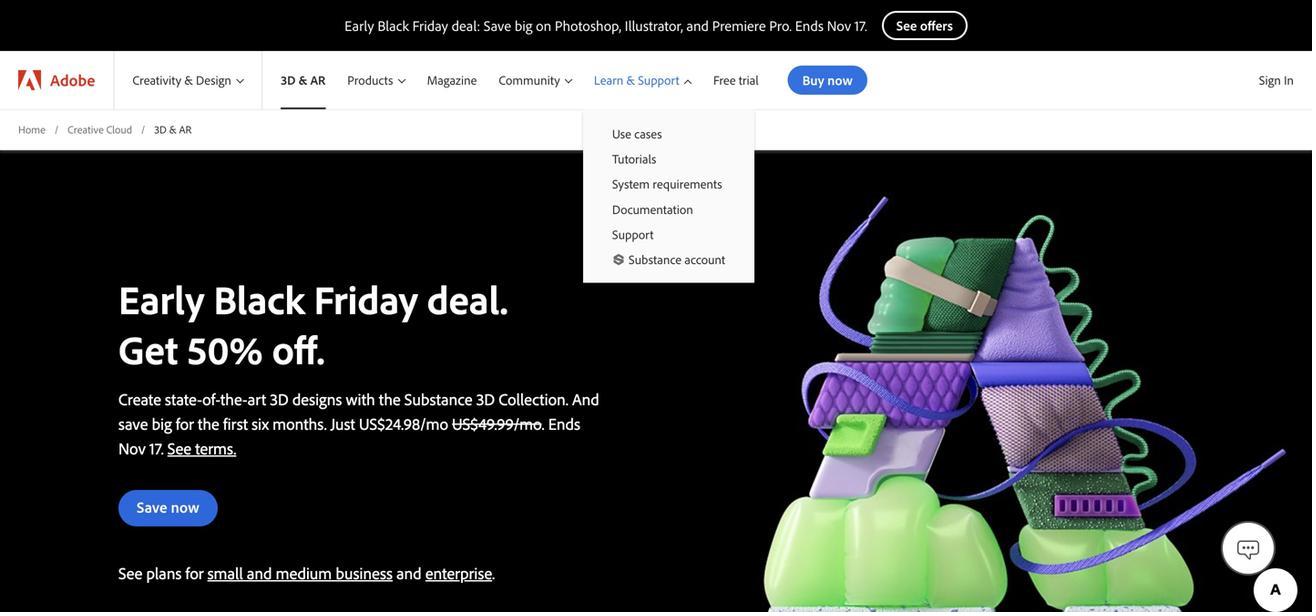 Task type: describe. For each thing, give the bounding box(es) containing it.
3d right art
[[270, 389, 289, 410]]

learn & support
[[594, 72, 680, 88]]

save inside save now link
[[137, 498, 167, 517]]

state-
[[165, 389, 202, 410]]

off.
[[272, 324, 325, 375]]

save now link
[[119, 490, 218, 527]]

six
[[252, 414, 269, 434]]

photoshop,
[[555, 16, 622, 35]]

home link
[[18, 122, 46, 137]]

3d up 49
[[477, 389, 495, 410]]

creative cloud
[[68, 123, 132, 136]]

of-
[[202, 389, 221, 410]]

big inside create state-of-the-art 3d designs with the substance 3d collection. and save big for the first six months. just
[[152, 414, 172, 434]]

early black friday deal: save big on photoshop, illustrator, and premiere pro. ends nov 17.
[[345, 16, 868, 35]]

see terms. link
[[168, 438, 236, 459]]

terms.
[[195, 438, 236, 459]]

1 vertical spatial 3d & ar
[[154, 123, 192, 136]]

tutorials link
[[583, 146, 755, 172]]

substance inside create state-of-the-art 3d designs with the substance 3d collection. and save big for the first six months. just
[[405, 389, 473, 410]]

regularly at us$49.99 per month per license element
[[452, 414, 542, 434]]

3d & ar link
[[263, 51, 337, 109]]

1 horizontal spatial save
[[484, 16, 512, 35]]

products button
[[337, 51, 416, 109]]

ends inside ​. ends nov 17.
[[549, 414, 581, 434]]

sign in button
[[1256, 65, 1298, 96]]

business
[[336, 563, 393, 584]]

medium
[[276, 563, 332, 584]]

products
[[348, 72, 393, 88]]

​.
[[542, 414, 545, 434]]

months.
[[273, 414, 327, 434]]

create state-of-the-art 3d designs with the substance 3d collection. and save big for the first six months. just
[[119, 389, 600, 434]]

2 /mo from the left
[[514, 414, 542, 434]]

see terms.
[[168, 438, 236, 459]]

50%
[[187, 324, 263, 375]]

save now
[[137, 498, 199, 517]]

pro.
[[770, 16, 792, 35]]

home
[[18, 123, 46, 136]]

17. inside ​. ends nov 17.
[[149, 438, 164, 459]]

trial
[[739, 72, 759, 88]]

3d inside 3d & ar link
[[281, 72, 296, 88]]

magazine link
[[416, 51, 488, 109]]

premiere
[[713, 16, 766, 35]]

substance account
[[629, 252, 726, 268]]

creativity & design button
[[114, 51, 262, 109]]

1 us$ from the left
[[359, 414, 385, 434]]

0 vertical spatial the
[[379, 389, 401, 410]]

& for creativity & design dropdown button
[[184, 72, 193, 88]]

use cases link
[[583, 121, 755, 146]]

art
[[248, 389, 266, 410]]

community
[[499, 72, 560, 88]]

system requirements
[[613, 176, 723, 192]]

sign
[[1260, 72, 1282, 88]]

see plans for small and medium business and enterprise .
[[119, 563, 495, 584]]

1 horizontal spatial 17.
[[855, 16, 868, 35]]

ar inside 3d & ar link
[[310, 72, 326, 88]]

1 horizontal spatial 3d & ar
[[281, 72, 326, 88]]

collection.
[[499, 389, 569, 410]]

support inside "link"
[[613, 226, 654, 242]]

deal.
[[427, 274, 508, 324]]

now
[[171, 498, 199, 517]]

& down creativity & design at the top left of page
[[169, 123, 177, 136]]

early for early black friday deal. get 50% off.
[[119, 274, 205, 324]]

1 vertical spatial ar
[[179, 123, 192, 136]]

us$24.98 per month per license element
[[359, 414, 449, 434]]

group containing use cases
[[583, 109, 755, 283]]

illustrator,
[[625, 16, 683, 35]]

99
[[497, 414, 514, 434]]

black for save
[[378, 16, 409, 35]]

1 horizontal spatial big
[[515, 16, 533, 35]]

support link
[[583, 222, 755, 247]]

get
[[119, 324, 178, 375]]

friday for deal:
[[413, 16, 448, 35]]

first
[[223, 414, 248, 434]]

early for early black friday deal: save big on photoshop, illustrator, and premiere pro. ends nov 17.
[[345, 16, 374, 35]]

see for see terms.
[[168, 438, 192, 459]]

plans
[[146, 563, 182, 584]]

with
[[346, 389, 375, 410]]

2 horizontal spatial and
[[687, 16, 709, 35]]

deal:
[[452, 16, 480, 35]]



Task type: locate. For each thing, give the bounding box(es) containing it.
1 horizontal spatial us$
[[452, 414, 479, 434]]

save right deal:
[[484, 16, 512, 35]]

0 vertical spatial black
[[378, 16, 409, 35]]

1 vertical spatial the
[[198, 414, 219, 434]]

black for get
[[214, 274, 305, 324]]

small
[[208, 563, 243, 584]]

0 horizontal spatial ar
[[179, 123, 192, 136]]

and left the premiere
[[687, 16, 709, 35]]

early
[[345, 16, 374, 35], [119, 274, 205, 324]]

early black friday deal. get 50% off.
[[119, 274, 508, 375]]

nov inside ​. ends nov 17.
[[119, 438, 146, 459]]

1 vertical spatial friday
[[314, 274, 418, 324]]

documentation
[[613, 201, 694, 217]]

/mo down collection.
[[514, 414, 542, 434]]

creative cloud link
[[68, 122, 132, 137]]

&
[[184, 72, 193, 88], [299, 72, 308, 88], [627, 72, 635, 88], [169, 123, 177, 136]]

0 horizontal spatial save
[[137, 498, 167, 517]]

use
[[613, 126, 632, 142]]

1 horizontal spatial the
[[379, 389, 401, 410]]

for down state-
[[176, 414, 194, 434]]

adobe link
[[0, 51, 113, 109]]

3d right cloud
[[154, 123, 167, 136]]

for right plans
[[186, 563, 204, 584]]

0 vertical spatial nov
[[827, 16, 852, 35]]

cloud
[[106, 123, 132, 136]]

0 horizontal spatial 3d & ar
[[154, 123, 192, 136]]

3d & ar left products
[[281, 72, 326, 88]]

1 horizontal spatial nov
[[827, 16, 852, 35]]

design
[[196, 72, 231, 88]]

1 horizontal spatial ends
[[796, 16, 824, 35]]

& inside dropdown button
[[627, 72, 635, 88]]

free trial
[[714, 72, 759, 88]]

account
[[685, 252, 726, 268]]

enterprise link
[[426, 563, 492, 584]]

free trial link
[[703, 51, 770, 109]]

& for learn & support dropdown button
[[627, 72, 635, 88]]

sign in
[[1260, 72, 1295, 88]]

for inside create state-of-the-art 3d designs with the substance 3d collection. and save big for the first six months. just
[[176, 414, 194, 434]]

big
[[515, 16, 533, 35], [152, 414, 172, 434]]

the down of-
[[198, 414, 219, 434]]

0 horizontal spatial substance
[[405, 389, 473, 410]]

see left terms.
[[168, 438, 192, 459]]

us$
[[359, 414, 385, 434], [452, 414, 479, 434]]

substance inside "link"
[[629, 252, 682, 268]]

the
[[379, 389, 401, 410], [198, 414, 219, 434]]

​. ends nov 17.
[[119, 414, 581, 459]]

support
[[638, 72, 680, 88], [613, 226, 654, 242]]

substance account link
[[583, 247, 755, 272]]

magazine
[[427, 72, 477, 88]]

create
[[119, 389, 161, 410]]

0 vertical spatial 3d & ar
[[281, 72, 326, 88]]

and
[[573, 389, 600, 410]]

group
[[583, 109, 755, 283]]

& inside dropdown button
[[184, 72, 193, 88]]

big right the save
[[152, 414, 172, 434]]

adobe
[[50, 70, 95, 90]]

98
[[404, 414, 420, 434]]

1 vertical spatial see
[[119, 563, 142, 584]]

& right learn
[[627, 72, 635, 88]]

0 horizontal spatial big
[[152, 414, 172, 434]]

0 horizontal spatial nov
[[119, 438, 146, 459]]

1 vertical spatial for
[[186, 563, 204, 584]]

0 horizontal spatial early
[[119, 274, 205, 324]]

3d
[[281, 72, 296, 88], [154, 123, 167, 136], [270, 389, 289, 410], [477, 389, 495, 410]]

1 vertical spatial big
[[152, 414, 172, 434]]

black inside early black friday deal. get 50% off.
[[214, 274, 305, 324]]

0 horizontal spatial and
[[247, 563, 272, 584]]

and right small
[[247, 563, 272, 584]]

creative
[[68, 123, 104, 136]]

1 horizontal spatial black
[[378, 16, 409, 35]]

0 vertical spatial friday
[[413, 16, 448, 35]]

save
[[119, 414, 148, 434]]

1 horizontal spatial ar
[[310, 72, 326, 88]]

us$ left '99'
[[452, 414, 479, 434]]

& for 3d & ar link
[[299, 72, 308, 88]]

see left plans
[[119, 563, 142, 584]]

system
[[613, 176, 650, 192]]

support inside dropdown button
[[638, 72, 680, 88]]

0 horizontal spatial /mo
[[420, 414, 449, 434]]

3d right design
[[281, 72, 296, 88]]

1 vertical spatial support
[[613, 226, 654, 242]]

0 horizontal spatial see
[[119, 563, 142, 584]]

1 vertical spatial 17.
[[149, 438, 164, 459]]

0 vertical spatial for
[[176, 414, 194, 434]]

49
[[479, 414, 495, 434]]

the up 24
[[379, 389, 401, 410]]

the-
[[221, 389, 248, 410]]

0 vertical spatial save
[[484, 16, 512, 35]]

learn
[[594, 72, 624, 88]]

0 vertical spatial ends
[[796, 16, 824, 35]]

substance down support "link"
[[629, 252, 682, 268]]

tutorials
[[613, 151, 657, 167]]

see
[[168, 438, 192, 459], [119, 563, 142, 584]]

community button
[[488, 51, 583, 109]]

0 vertical spatial 17.
[[855, 16, 868, 35]]

friday for deal.
[[314, 274, 418, 324]]

1 horizontal spatial see
[[168, 438, 192, 459]]

0 horizontal spatial ends
[[549, 414, 581, 434]]

ar
[[310, 72, 326, 88], [179, 123, 192, 136]]

ar down creativity & design dropdown button
[[179, 123, 192, 136]]

enterprise
[[426, 563, 492, 584]]

& left design
[[184, 72, 193, 88]]

on
[[536, 16, 552, 35]]

save
[[484, 16, 512, 35], [137, 498, 167, 517]]

1 horizontal spatial early
[[345, 16, 374, 35]]

17. left see terms. link
[[149, 438, 164, 459]]

us$ down with
[[359, 414, 385, 434]]

0 horizontal spatial us$
[[359, 414, 385, 434]]

cases
[[635, 126, 662, 142]]

support down documentation
[[613, 226, 654, 242]]

big left "on"
[[515, 16, 533, 35]]

3d & ar
[[281, 72, 326, 88], [154, 123, 192, 136]]

learn & support button
[[583, 51, 703, 109]]

.
[[401, 414, 404, 434], [495, 414, 497, 434], [492, 563, 495, 584]]

requirements
[[653, 176, 723, 192]]

early inside early black friday deal. get 50% off.
[[119, 274, 205, 324]]

free
[[714, 72, 736, 88]]

1 horizontal spatial /mo
[[514, 414, 542, 434]]

friday
[[413, 16, 448, 35], [314, 274, 418, 324]]

nov down the save
[[119, 438, 146, 459]]

17. right pro.
[[855, 16, 868, 35]]

substance up us$ 24 . 98 /mo us$ 49 . 99 /mo
[[405, 389, 473, 410]]

ar left products
[[310, 72, 326, 88]]

0 horizontal spatial black
[[214, 274, 305, 324]]

0 vertical spatial ar
[[310, 72, 326, 88]]

ends right pro.
[[796, 16, 824, 35]]

0 horizontal spatial the
[[198, 414, 219, 434]]

documentation link
[[583, 197, 755, 222]]

1 vertical spatial save
[[137, 498, 167, 517]]

nov right pro.
[[827, 16, 852, 35]]

0 vertical spatial see
[[168, 438, 192, 459]]

24
[[385, 414, 401, 434]]

0 vertical spatial big
[[515, 16, 533, 35]]

designs
[[292, 389, 342, 410]]

1 horizontal spatial substance
[[629, 252, 682, 268]]

2 us$ from the left
[[452, 414, 479, 434]]

1 horizontal spatial and
[[397, 563, 422, 584]]

substance
[[629, 252, 682, 268], [405, 389, 473, 410]]

0 vertical spatial support
[[638, 72, 680, 88]]

0 vertical spatial early
[[345, 16, 374, 35]]

use cases
[[613, 126, 662, 142]]

creativity
[[133, 72, 181, 88]]

for
[[176, 414, 194, 434], [186, 563, 204, 584]]

ends
[[796, 16, 824, 35], [549, 414, 581, 434]]

1 vertical spatial black
[[214, 274, 305, 324]]

save left the now
[[137, 498, 167, 517]]

/mo
[[420, 414, 449, 434], [514, 414, 542, 434]]

system requirements link
[[583, 172, 755, 197]]

us$ 24 . 98 /mo us$ 49 . 99 /mo
[[359, 414, 542, 434]]

17.
[[855, 16, 868, 35], [149, 438, 164, 459]]

1 vertical spatial substance
[[405, 389, 473, 410]]

see for see plans for small and medium business and enterprise .
[[119, 563, 142, 584]]

1 vertical spatial nov
[[119, 438, 146, 459]]

0 horizontal spatial 17.
[[149, 438, 164, 459]]

support right learn
[[638, 72, 680, 88]]

just
[[331, 414, 355, 434]]

ends right ​.
[[549, 414, 581, 434]]

small and medium business link
[[208, 563, 393, 584]]

black
[[378, 16, 409, 35], [214, 274, 305, 324]]

nov
[[827, 16, 852, 35], [119, 438, 146, 459]]

in
[[1285, 72, 1295, 88]]

& left products
[[299, 72, 308, 88]]

friday inside early black friday deal. get 50% off.
[[314, 274, 418, 324]]

/mo right 24
[[420, 414, 449, 434]]

0 vertical spatial substance
[[629, 252, 682, 268]]

1 /mo from the left
[[420, 414, 449, 434]]

1 vertical spatial ends
[[549, 414, 581, 434]]

and right business
[[397, 563, 422, 584]]

creativity & design
[[133, 72, 231, 88]]

3d & ar down creativity & design at the top left of page
[[154, 123, 192, 136]]

1 vertical spatial early
[[119, 274, 205, 324]]



Task type: vqa. For each thing, say whether or not it's contained in the screenshot.
Save the Black
yes



